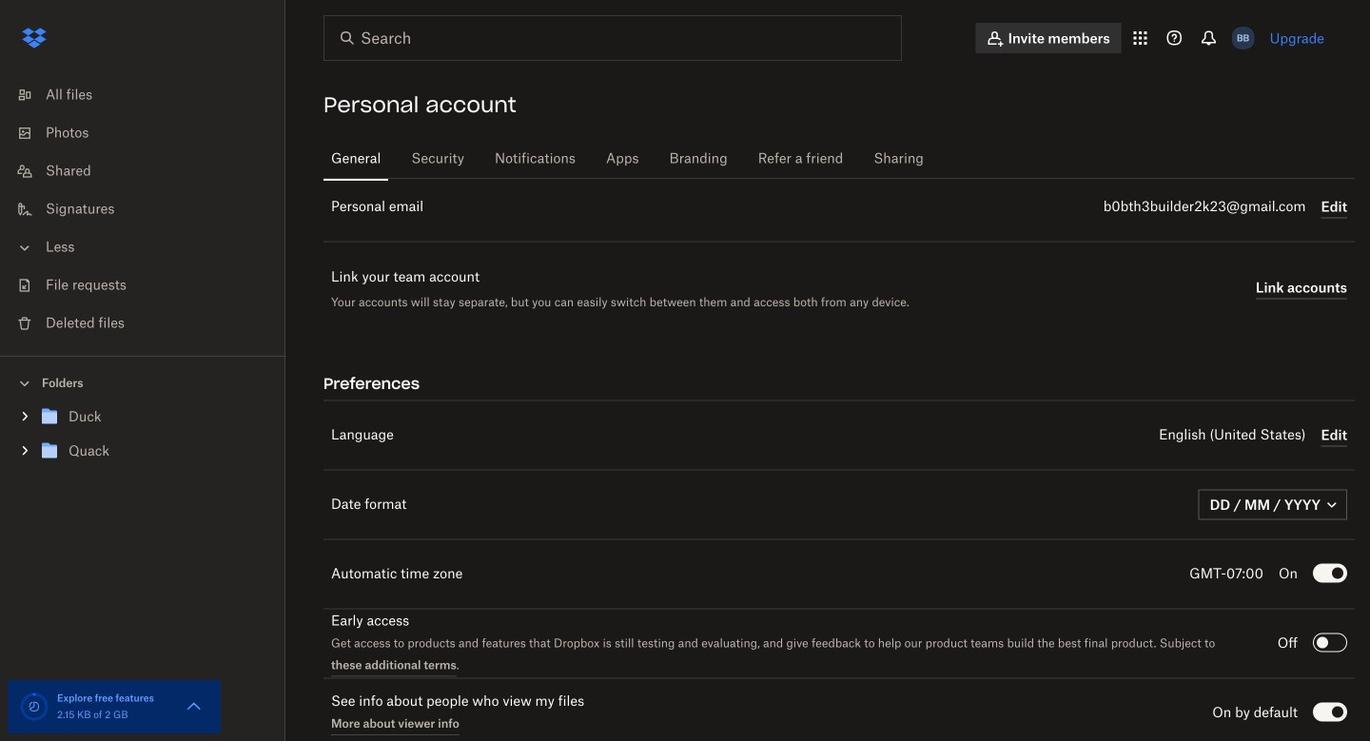 Task type: describe. For each thing, give the bounding box(es) containing it.
less image
[[15, 238, 34, 257]]

quota usage progress bar
[[19, 692, 49, 722]]



Task type: locate. For each thing, give the bounding box(es) containing it.
dropbox image
[[15, 19, 53, 57]]

list
[[0, 65, 286, 356]]

tab list
[[324, 133, 1355, 182]]

Search text field
[[361, 27, 862, 49]]

group
[[0, 396, 286, 483]]

quota usage image
[[19, 692, 49, 722]]



Task type: vqa. For each thing, say whether or not it's contained in the screenshot.
group
yes



